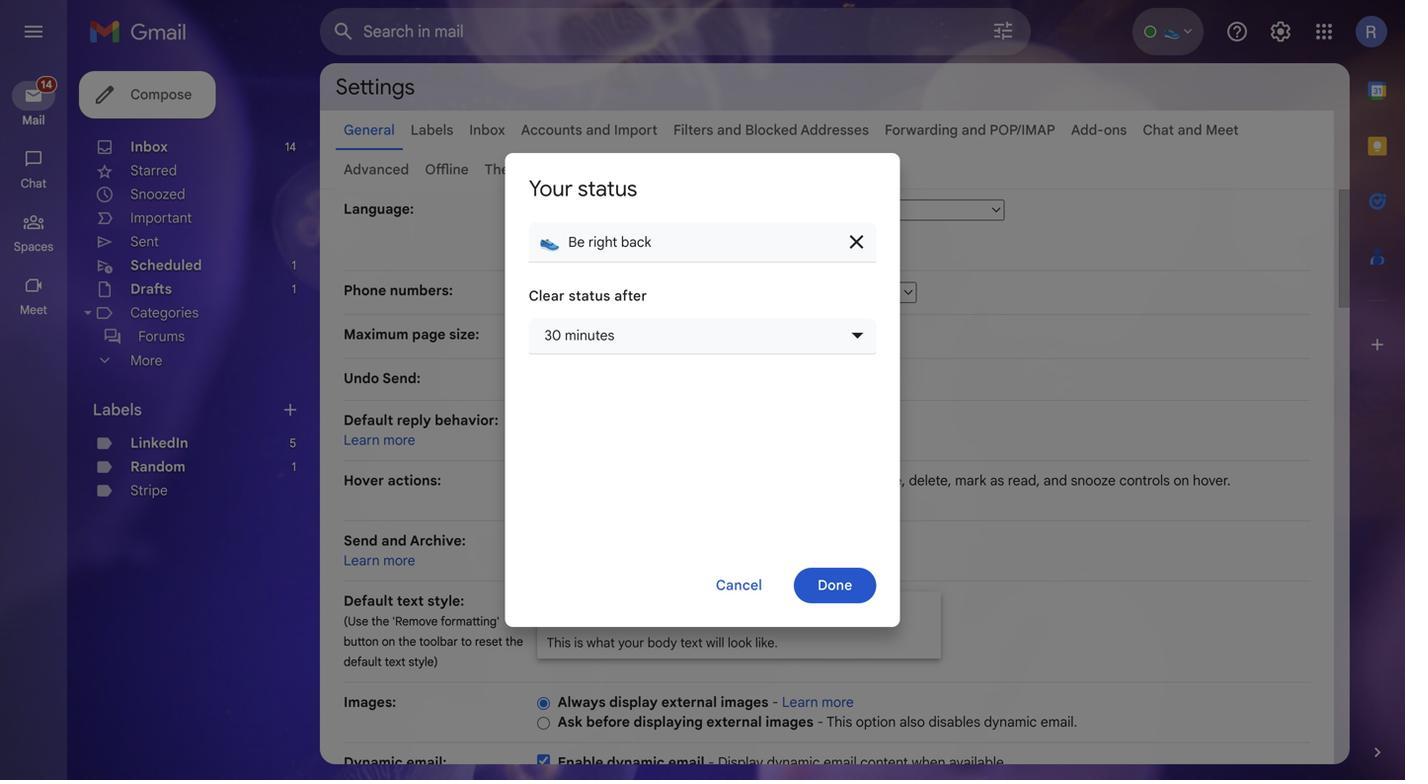 Task type: vqa. For each thing, say whether or not it's contained in the screenshot.
Autocorrect off's Autocorrect
no



Task type: locate. For each thing, give the bounding box(es) containing it.
dynamic down ask before displaying external images - this option also disables dynamic email.
[[767, 754, 820, 771]]

more for and
[[383, 552, 415, 569]]

on left hover.
[[1174, 472, 1189, 489]]

to right access
[[840, 472, 853, 489]]

more inside 'send and archive: learn more'
[[383, 552, 415, 569]]

show
[[537, 241, 571, 259], [538, 328, 578, 345]]

email:
[[406, 754, 447, 771]]

on down 'remove
[[382, 634, 395, 649]]

more up hover actions:
[[383, 432, 415, 449]]

inbox link up themes
[[469, 121, 505, 139]]

send and archive: learn more
[[344, 532, 466, 569]]

Always display external images radio
[[537, 696, 550, 711]]

0 horizontal spatial inbox link
[[130, 138, 168, 156]]

chat up spaces heading
[[21, 176, 46, 191]]

inbox for inbox link to the left
[[130, 138, 168, 156]]

default down all
[[538, 284, 588, 301]]

2 vertical spatial default
[[344, 592, 393, 610]]

and
[[586, 121, 610, 139], [717, 121, 742, 139], [962, 121, 986, 139], [1178, 121, 1202, 139], [1044, 472, 1067, 489], [381, 532, 407, 550]]

send
[[344, 532, 378, 550]]

1 vertical spatial more
[[383, 552, 415, 569]]

1 horizontal spatial labels
[[411, 121, 453, 139]]

starred link
[[130, 162, 177, 179]]

reply down send: at the left top
[[397, 412, 431, 429]]

1 vertical spatial chat
[[21, 176, 46, 191]]

default up (use
[[344, 592, 393, 610]]

hide
[[558, 552, 589, 569]]

1 horizontal spatial on
[[1174, 472, 1189, 489]]

1 vertical spatial learn
[[344, 552, 380, 569]]

images up enable dynamic email - display dynamic email content when available.
[[766, 713, 814, 731]]

external up displaying
[[661, 694, 717, 711]]

the right (use
[[371, 614, 389, 629]]

language right all
[[593, 241, 650, 259]]

random
[[130, 458, 186, 475]]

reply right in
[[774, 552, 808, 569]]

1 vertical spatial labels
[[93, 400, 142, 420]]

2 horizontal spatial dynamic
[[984, 713, 1037, 731]]

learn more link down send
[[344, 552, 415, 569]]

0 vertical spatial this
[[547, 635, 571, 651]]

1 vertical spatial default
[[344, 412, 393, 429]]

1 vertical spatial this
[[827, 713, 852, 731]]

0 horizontal spatial labels
[[93, 400, 142, 420]]

and right filters at the top of the page
[[717, 121, 742, 139]]

and inside 'send and archive: learn more'
[[381, 532, 407, 550]]

default inside default reply behavior: learn more
[[344, 412, 393, 429]]

the right reset
[[505, 634, 523, 649]]

'remove
[[392, 614, 438, 629]]

labels
[[411, 121, 453, 139], [93, 400, 142, 420]]

language up show all language options
[[589, 222, 647, 239]]

this left is on the bottom of the page
[[547, 635, 571, 651]]

0 vertical spatial button
[[710, 552, 755, 569]]

body
[[647, 635, 677, 651]]

1 vertical spatial on
[[382, 634, 395, 649]]

0 horizontal spatial email
[[668, 754, 705, 771]]

on inside default text style: (use the 'remove formatting' button on the toolbar to reset the default text style)
[[382, 634, 395, 649]]

text up 'remove
[[397, 592, 424, 610]]

1 horizontal spatial button
[[710, 552, 755, 569]]

default for default text style: (use the 'remove formatting' button on the toolbar to reset the default text style)
[[344, 592, 393, 610]]

0 horizontal spatial button
[[344, 634, 379, 649]]

page
[[412, 326, 446, 343]]

and right ons
[[1178, 121, 1202, 139]]

learn for default reply behavior: learn more
[[344, 432, 380, 449]]

0 vertical spatial show
[[537, 241, 571, 259]]

blocked
[[745, 121, 797, 139]]

1 email from the left
[[668, 754, 705, 771]]

2 vertical spatial text
[[385, 655, 406, 669]]

Search in mail search field
[[320, 8, 1031, 55]]

more down archive:
[[383, 552, 415, 569]]

0 vertical spatial meet
[[1206, 121, 1239, 139]]

chat right ons
[[1143, 121, 1174, 139]]

default for default reply behavior: learn more
[[344, 412, 393, 429]]

always display external images - learn more
[[558, 694, 854, 711]]

learn more link up ask before displaying external images - this option also disables dynamic email.
[[782, 694, 854, 711]]

categories link
[[130, 304, 199, 321]]

1 vertical spatial -
[[817, 713, 824, 731]]

add-
[[1071, 121, 1104, 139]]

1 horizontal spatial this
[[827, 713, 852, 731]]

inbox up starred link
[[130, 138, 168, 156]]

learn more link up hover actions:
[[344, 432, 415, 449]]

to
[[840, 472, 853, 489], [461, 634, 472, 649]]

learn inside 'send and archive: learn more'
[[344, 552, 380, 569]]

show down default country code:
[[538, 328, 578, 345]]

labels for labels link in the left top of the page
[[411, 121, 453, 139]]

2 1 from the top
[[292, 282, 296, 297]]

this left option
[[827, 713, 852, 731]]

ask
[[558, 713, 583, 731]]

labels heading
[[93, 400, 280, 420]]

1 horizontal spatial inbox link
[[469, 121, 505, 139]]

button
[[710, 552, 755, 569], [344, 634, 379, 649]]

chat for chat and meet
[[1143, 121, 1174, 139]]

0 vertical spatial text
[[397, 592, 424, 610]]

0 vertical spatial language
[[589, 222, 647, 239]]

email
[[668, 754, 705, 771], [824, 754, 857, 771]]

mail heading
[[0, 113, 67, 128]]

formatting options toolbar
[[543, 593, 935, 630]]

inbox link up starred link
[[130, 138, 168, 156]]

tab list
[[1350, 63, 1405, 709]]

0 horizontal spatial inbox
[[130, 138, 168, 156]]

1 horizontal spatial reply
[[774, 552, 808, 569]]

default down undo
[[344, 412, 393, 429]]

2 vertical spatial learn
[[782, 694, 818, 711]]

0 vertical spatial 1
[[292, 258, 296, 273]]

more up ask before displaying external images - this option also disables dynamic email.
[[822, 694, 854, 711]]

toolbar
[[419, 634, 458, 649]]

chat for chat
[[21, 176, 46, 191]]

when
[[912, 754, 946, 771]]

inbox
[[469, 121, 505, 139], [130, 138, 168, 156]]

0 horizontal spatial -
[[708, 754, 714, 771]]

chat inside heading
[[21, 176, 46, 191]]

0 vertical spatial -
[[772, 694, 779, 711]]

1 horizontal spatial -
[[772, 694, 779, 711]]

mail, 14 unread messages image
[[34, 81, 55, 99]]

external down always display external images - learn more
[[706, 713, 762, 731]]

1 for drafts
[[292, 282, 296, 297]]

to inside default text style: (use the 'remove formatting' button on the toolbar to reset the default text style)
[[461, 634, 472, 649]]

advanced
[[344, 161, 409, 178]]

ons
[[1104, 121, 1127, 139]]

forums
[[138, 328, 185, 345]]

this is what your body text will look like.
[[547, 635, 778, 651]]

default inside default text style: (use the 'remove formatting' button on the toolbar to reset the default text style)
[[344, 592, 393, 610]]

language:
[[344, 200, 414, 218]]

default for default country code:
[[538, 284, 588, 301]]

learn
[[344, 432, 380, 449], [344, 552, 380, 569], [782, 694, 818, 711]]

- up ask before displaying external images - this option also disables dynamic email.
[[772, 694, 779, 711]]

- up enable dynamic email - display dynamic email content when available.
[[817, 713, 824, 731]]

- left display
[[708, 754, 714, 771]]

2 horizontal spatial the
[[505, 634, 523, 649]]

more inside default reply behavior: learn more
[[383, 432, 415, 449]]

spaces heading
[[0, 239, 67, 255]]

1 horizontal spatial inbox
[[469, 121, 505, 139]]

stripe
[[130, 482, 168, 499]]

email down displaying
[[668, 754, 705, 771]]

1 vertical spatial button
[[344, 634, 379, 649]]

dynamic down before
[[607, 754, 665, 771]]

and for pop/imap
[[962, 121, 986, 139]]

starred snoozed important sent
[[130, 162, 192, 250]]

to down formatting'
[[461, 634, 472, 649]]

0 horizontal spatial dynamic
[[607, 754, 665, 771]]

inbox up themes
[[469, 121, 505, 139]]

1 vertical spatial 1
[[292, 282, 296, 297]]

2 vertical spatial -
[[708, 754, 714, 771]]

2 vertical spatial more
[[822, 694, 854, 711]]

learn down send
[[344, 552, 380, 569]]

0 vertical spatial chat
[[1143, 121, 1174, 139]]

mail
[[22, 113, 45, 128]]

meet
[[1206, 121, 1239, 139], [20, 303, 47, 317]]

chat and meet
[[1143, 121, 1239, 139]]

labels up linkedin "link"
[[93, 400, 142, 420]]

images down look
[[721, 694, 769, 711]]

None checkbox
[[537, 754, 550, 767]]

themes link
[[485, 161, 536, 178]]

1
[[292, 258, 296, 273], [292, 282, 296, 297], [292, 460, 296, 474]]

phone numbers:
[[344, 282, 453, 299]]

and right send
[[381, 532, 407, 550]]

meet inside heading
[[20, 303, 47, 317]]

1 vertical spatial show
[[538, 328, 578, 345]]

0 horizontal spatial reply
[[397, 412, 431, 429]]

offline
[[425, 161, 469, 178]]

2 horizontal spatial -
[[817, 713, 824, 731]]

1 vertical spatial meet
[[20, 303, 47, 317]]

labels up offline link
[[411, 121, 453, 139]]

1 vertical spatial learn more link
[[344, 552, 415, 569]]

settings
[[651, 222, 700, 239]]

dynamic left email.
[[984, 713, 1037, 731]]

drafts link
[[130, 280, 172, 298]]

1 horizontal spatial email
[[824, 754, 857, 771]]

inbox link
[[469, 121, 505, 139], [130, 138, 168, 156]]

0 vertical spatial learn more link
[[344, 432, 415, 449]]

chat
[[1143, 121, 1174, 139], [21, 176, 46, 191]]

settings image
[[1269, 20, 1293, 43]]

active image
[[1164, 24, 1180, 39]]

snoozed
[[130, 186, 185, 203]]

and left pop/imap
[[962, 121, 986, 139]]

labels for labels heading
[[93, 400, 142, 420]]

0 horizontal spatial meet
[[20, 303, 47, 317]]

email left content
[[824, 754, 857, 771]]

and left import
[[586, 121, 610, 139]]

text
[[397, 592, 424, 610], [680, 635, 703, 651], [385, 655, 406, 669]]

chat and meet link
[[1143, 121, 1239, 139]]

the down 'remove
[[398, 634, 416, 649]]

2 vertical spatial learn more link
[[782, 694, 854, 711]]

0 vertical spatial images
[[721, 694, 769, 711]]

0 horizontal spatial to
[[461, 634, 472, 649]]

accounts and import
[[521, 121, 658, 139]]

1 horizontal spatial to
[[840, 472, 853, 489]]

0 vertical spatial learn
[[344, 432, 380, 449]]

0 horizontal spatial the
[[371, 614, 389, 629]]

0 horizontal spatial chat
[[21, 176, 46, 191]]

show down the change
[[537, 241, 571, 259]]

advanced search options image
[[984, 11, 1023, 50]]

accounts and import link
[[521, 121, 658, 139]]

inbox for right inbox link
[[469, 121, 505, 139]]

categories
[[130, 304, 199, 321]]

hover
[[344, 472, 384, 489]]

1 vertical spatial to
[[461, 634, 472, 649]]

learn inside default reply behavior: learn more
[[344, 432, 380, 449]]

search in mail image
[[326, 14, 361, 49]]

0 vertical spatial on
[[1174, 472, 1189, 489]]

scheduled link
[[130, 257, 202, 274]]

navigation
[[0, 63, 69, 780]]

3 1 from the top
[[292, 460, 296, 474]]

style:
[[427, 592, 464, 610]]

and right read,
[[1044, 472, 1067, 489]]

options
[[654, 241, 701, 259]]

archive"
[[649, 552, 707, 569]]

0 horizontal spatial on
[[382, 634, 395, 649]]

0 vertical spatial more
[[383, 432, 415, 449]]

1 horizontal spatial chat
[[1143, 121, 1174, 139]]

1 horizontal spatial the
[[398, 634, 416, 649]]

0 vertical spatial default
[[538, 284, 588, 301]]

text left will
[[680, 635, 703, 651]]

(use
[[344, 614, 368, 629]]

email.
[[1041, 713, 1077, 731]]

0 vertical spatial to
[[840, 472, 853, 489]]

default country code:
[[538, 284, 689, 301]]

button up default
[[344, 634, 379, 649]]

reply
[[397, 412, 431, 429], [774, 552, 808, 569]]

delete,
[[909, 472, 952, 489]]

like.
[[755, 635, 778, 651]]

quickly
[[712, 472, 759, 489]]

0 vertical spatial labels
[[411, 121, 453, 139]]

1 1 from the top
[[292, 258, 296, 273]]

2 vertical spatial 1
[[292, 460, 296, 474]]

chat heading
[[0, 176, 67, 192]]

disables
[[929, 713, 980, 731]]

0 vertical spatial reply
[[397, 412, 431, 429]]

more
[[130, 352, 162, 369]]

button left in
[[710, 552, 755, 569]]

other
[[725, 222, 759, 239]]

text left the style)
[[385, 655, 406, 669]]

learn up hover
[[344, 432, 380, 449]]

actions:
[[388, 472, 441, 489]]

learn up ask before displaying external images - this option also disables dynamic email.
[[782, 694, 818, 711]]



Task type: describe. For each thing, give the bounding box(es) containing it.
default reply behavior: learn more
[[344, 412, 499, 449]]

main menu image
[[22, 20, 45, 43]]

and for blocked
[[717, 121, 742, 139]]

undo send:
[[344, 370, 421, 387]]

1 for scheduled
[[292, 258, 296, 273]]

advanced link
[[344, 161, 409, 178]]

available.
[[949, 754, 1008, 771]]

forwarding and pop/imap
[[885, 121, 1055, 139]]

look
[[728, 635, 752, 651]]

and for meet
[[1178, 121, 1202, 139]]

random link
[[130, 458, 186, 475]]

2 email from the left
[[824, 754, 857, 771]]

add-ons link
[[1071, 121, 1127, 139]]

1 horizontal spatial meet
[[1206, 121, 1239, 139]]

change language settings for other google products
[[537, 222, 868, 239]]

always
[[558, 694, 606, 711]]

navigation containing mail
[[0, 63, 69, 780]]

show all language options
[[537, 241, 701, 259]]

will
[[706, 635, 724, 651]]

14
[[285, 140, 296, 155]]

change
[[537, 222, 586, 239]]

linkedin
[[130, 434, 188, 452]]

style)
[[409, 655, 438, 669]]

display
[[718, 754, 763, 771]]

hover actions:
[[344, 472, 441, 489]]

is
[[574, 635, 583, 651]]

products
[[811, 222, 868, 239]]

Ask before displaying external images radio
[[537, 716, 550, 731]]

snoozed link
[[130, 186, 185, 203]]

show for show
[[538, 328, 578, 345]]

images:
[[344, 694, 396, 711]]

quickly gain access to archive, delete, mark as read, and snooze controls on hover.
[[712, 472, 1231, 489]]

all
[[575, 241, 589, 259]]

learn more link for default
[[344, 432, 415, 449]]

mark
[[955, 472, 987, 489]]

change language settings for other google products link
[[537, 222, 868, 239]]

option
[[856, 713, 896, 731]]

what
[[587, 635, 615, 651]]

5
[[290, 436, 296, 451]]

show all language options link
[[537, 241, 701, 259]]

reply inside default reply behavior: learn more
[[397, 412, 431, 429]]

starred
[[130, 162, 177, 179]]

0 horizontal spatial this
[[547, 635, 571, 651]]

button inside default text style: (use the 'remove formatting' button on the toolbar to reset the default text style)
[[344, 634, 379, 649]]

categories forums
[[130, 304, 199, 345]]

displaying
[[634, 713, 703, 731]]

1 vertical spatial external
[[706, 713, 762, 731]]

drafts
[[130, 280, 172, 298]]

before
[[586, 713, 630, 731]]

archive:
[[410, 532, 466, 550]]

more button
[[79, 349, 308, 372]]

code:
[[648, 284, 685, 301]]

"send
[[592, 552, 632, 569]]

dynamic
[[344, 754, 403, 771]]

learn more link for send
[[344, 552, 415, 569]]

and for import
[[586, 121, 610, 139]]

access
[[792, 472, 836, 489]]

hide "send & archive" button in reply
[[558, 552, 808, 569]]

scheduled
[[130, 257, 202, 274]]

sent
[[130, 233, 159, 250]]

formatting'
[[441, 614, 500, 629]]

offline link
[[425, 161, 469, 178]]

important
[[130, 209, 192, 227]]

add-ons
[[1071, 121, 1127, 139]]

show for show all language options
[[537, 241, 571, 259]]

gain
[[762, 472, 789, 489]]

maximum page size:
[[344, 326, 479, 343]]

archive,
[[856, 472, 905, 489]]

spaces
[[14, 239, 53, 254]]

forums link
[[138, 328, 185, 345]]

0 vertical spatial external
[[661, 694, 717, 711]]

content
[[860, 754, 908, 771]]

accounts
[[521, 121, 582, 139]]

size:
[[449, 326, 479, 343]]

1 vertical spatial reply
[[774, 552, 808, 569]]

as
[[990, 472, 1004, 489]]

1 vertical spatial language
[[593, 241, 650, 259]]

send:
[[382, 370, 421, 387]]

themes
[[485, 161, 536, 178]]

1 horizontal spatial dynamic
[[767, 754, 820, 771]]

and for archive:
[[381, 532, 407, 550]]

for
[[703, 222, 721, 239]]

learn for send and archive: learn more
[[344, 552, 380, 569]]

numbers:
[[390, 282, 453, 299]]

1 vertical spatial text
[[680, 635, 703, 651]]

display
[[609, 694, 658, 711]]

general link
[[344, 121, 395, 139]]

more for reply
[[383, 432, 415, 449]]

your
[[618, 635, 644, 651]]

hover.
[[1193, 472, 1231, 489]]

forwarding and pop/imap link
[[885, 121, 1055, 139]]

compose button
[[79, 71, 216, 118]]

filters and blocked addresses
[[673, 121, 869, 139]]

filters and blocked addresses link
[[673, 121, 869, 139]]

country
[[591, 284, 644, 301]]

meet heading
[[0, 302, 67, 318]]

import
[[614, 121, 658, 139]]

enable dynamic email - display dynamic email content when available.
[[558, 754, 1008, 771]]

&
[[636, 552, 646, 569]]

compose
[[130, 86, 192, 103]]

1 vertical spatial images
[[766, 713, 814, 731]]

pop/imap
[[990, 121, 1055, 139]]

maximum
[[344, 326, 409, 343]]

general
[[344, 121, 395, 139]]

reset
[[475, 634, 502, 649]]

1 for random
[[292, 460, 296, 474]]



